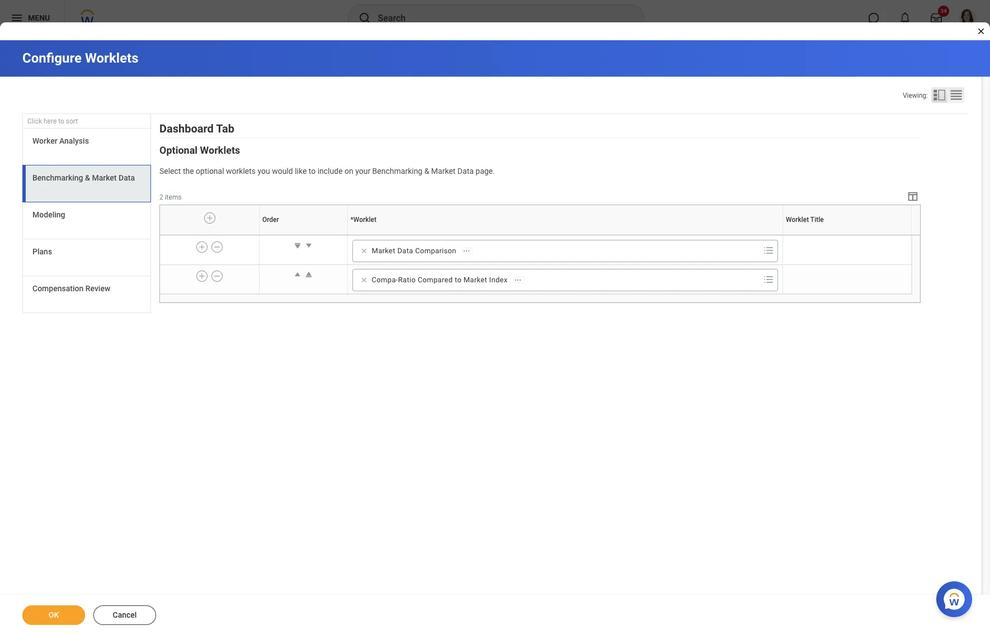 Task type: locate. For each thing, give the bounding box(es) containing it.
1 horizontal spatial &
[[425, 167, 429, 176]]

order up caret down image
[[303, 235, 304, 236]]

0 vertical spatial order
[[262, 216, 279, 224]]

like
[[295, 167, 307, 176]]

1 vertical spatial minus image
[[213, 271, 221, 281]]

0 vertical spatial minus image
[[213, 242, 221, 252]]

0 vertical spatial plus image
[[198, 242, 206, 252]]

compensation
[[32, 284, 84, 293]]

2 horizontal spatial to
[[455, 276, 462, 284]]

to right like
[[309, 167, 316, 176]]

x small image
[[358, 275, 370, 286]]

to right compared
[[455, 276, 462, 284]]

2 plus image from the top
[[198, 271, 206, 281]]

order worklet worklet title
[[303, 235, 849, 236]]

here
[[44, 118, 57, 125]]

cancel button
[[93, 606, 156, 626]]

2 vertical spatial to
[[455, 276, 462, 284]]

close configure worklets image
[[977, 27, 986, 36]]

1 horizontal spatial benchmarking
[[372, 167, 423, 176]]

tab
[[216, 122, 234, 135]]

click here to sort
[[27, 118, 78, 125]]

inbox large image
[[931, 12, 942, 24]]

data up ratio
[[398, 247, 413, 255]]

related actions image right "index" at top
[[514, 276, 522, 284]]

worklet column header
[[348, 235, 783, 236]]

market inside navigation pane region
[[92, 174, 117, 182]]

1 horizontal spatial order
[[303, 235, 304, 236]]

plus image for row element containing market data comparison
[[198, 242, 206, 252]]

benchmarking inside optional worklets group
[[372, 167, 423, 176]]

0 horizontal spatial data
[[119, 174, 135, 182]]

worklets for configure worklets
[[85, 50, 138, 66]]

title inside row element
[[811, 216, 824, 224]]

1 horizontal spatial data
[[398, 247, 413, 255]]

on
[[345, 167, 353, 176]]

1 horizontal spatial to
[[309, 167, 316, 176]]

worklets
[[85, 50, 138, 66], [200, 144, 240, 156]]

related actions image inside "market data comparison, press delete to clear value." 'option'
[[463, 247, 470, 255]]

caret down image
[[303, 240, 315, 251]]

row element containing order
[[160, 205, 914, 235]]

market data comparison, press delete to clear value. option
[[356, 244, 476, 258]]

0 vertical spatial worklets
[[85, 50, 138, 66]]

market
[[431, 167, 456, 176], [92, 174, 117, 182], [372, 247, 396, 255], [464, 276, 487, 284]]

0 horizontal spatial related actions image
[[463, 247, 470, 255]]

prompts image
[[762, 244, 776, 257]]

worker analysis
[[32, 137, 89, 146]]

prompts image
[[762, 273, 776, 286]]

1 vertical spatial worklets
[[200, 144, 240, 156]]

compa-ratio compared to market index, press delete to clear value. option
[[356, 274, 527, 287]]

1 minus image from the top
[[213, 242, 221, 252]]

benchmarking inside list box
[[32, 174, 83, 182]]

to
[[58, 118, 64, 125], [309, 167, 316, 176], [455, 276, 462, 284]]

to left sort
[[58, 118, 64, 125]]

order
[[262, 216, 279, 224], [303, 235, 304, 236]]

0 horizontal spatial benchmarking
[[32, 174, 83, 182]]

related actions image
[[463, 247, 470, 255], [514, 276, 522, 284]]

0 horizontal spatial to
[[58, 118, 64, 125]]

optional
[[159, 144, 198, 156]]

0 horizontal spatial order
[[262, 216, 279, 224]]

benchmarking down worker analysis
[[32, 174, 83, 182]]

1 row element from the top
[[160, 205, 914, 235]]

1 vertical spatial related actions image
[[514, 276, 522, 284]]

market data comparison element
[[372, 246, 456, 256]]

data inside list box
[[119, 174, 135, 182]]

list box
[[22, 129, 151, 313]]

0 horizontal spatial &
[[85, 174, 90, 182]]

0 horizontal spatial title
[[811, 216, 824, 224]]

related actions image right comparison
[[463, 247, 470, 255]]

cancel
[[113, 611, 137, 620]]

2 minus image from the top
[[213, 271, 221, 281]]

minus image for row element containing compa-ratio compared to market index plus icon
[[213, 271, 221, 281]]

related actions image for market data comparison
[[463, 247, 470, 255]]

Toggle to Grid view radio
[[948, 87, 965, 103]]

1 vertical spatial plus image
[[198, 271, 206, 281]]

1 vertical spatial order
[[303, 235, 304, 236]]

1 plus image from the top
[[198, 242, 206, 252]]

worklet
[[354, 216, 377, 224], [786, 216, 809, 224], [564, 235, 566, 236], [846, 235, 848, 236]]

0 vertical spatial related actions image
[[463, 247, 470, 255]]

data
[[458, 167, 474, 176], [119, 174, 135, 182], [398, 247, 413, 255]]

data left 'page.' at the left of page
[[458, 167, 474, 176]]

1 vertical spatial title
[[848, 235, 849, 236]]

plus image for row element containing compa-ratio compared to market index
[[198, 271, 206, 281]]

title
[[811, 216, 824, 224], [848, 235, 849, 236]]

2 row element from the top
[[160, 236, 912, 265]]

x small image
[[358, 246, 370, 257]]

worklets inside group
[[200, 144, 240, 156]]

compa-ratio compared to market index
[[372, 276, 508, 284]]

minus image
[[213, 242, 221, 252], [213, 271, 221, 281]]

click
[[27, 118, 42, 125]]

include
[[318, 167, 343, 176]]

row element containing market data comparison
[[160, 236, 912, 265]]

configure worklets main content
[[0, 40, 990, 636]]

ratio
[[398, 276, 416, 284]]

1 horizontal spatial worklets
[[200, 144, 240, 156]]

row element
[[160, 205, 914, 235], [160, 236, 912, 265], [160, 265, 912, 294]]

0 horizontal spatial worklets
[[85, 50, 138, 66]]

3 row element from the top
[[160, 265, 912, 294]]

worker
[[32, 137, 57, 146]]

list box containing worker analysis
[[22, 129, 151, 313]]

page.
[[476, 167, 495, 176]]

to inside popup button
[[58, 118, 64, 125]]

2 items
[[159, 194, 182, 201]]

order column header
[[259, 235, 348, 236]]

items
[[165, 194, 182, 201]]

market inside 'option'
[[372, 247, 396, 255]]

data left select in the left of the page
[[119, 174, 135, 182]]

comparison
[[415, 247, 456, 255]]

plus image
[[198, 242, 206, 252], [198, 271, 206, 281]]

related actions image inside compa-ratio compared to market index, press delete to clear value. option
[[514, 276, 522, 284]]

data inside 'option'
[[398, 247, 413, 255]]

1 horizontal spatial related actions image
[[514, 276, 522, 284]]

benchmarking right your
[[372, 167, 423, 176]]

0 vertical spatial title
[[811, 216, 824, 224]]

navigation pane region
[[22, 114, 151, 316]]

compa-ratio compared to market index element
[[372, 275, 508, 285]]

profile logan mcneil element
[[952, 6, 984, 30]]

0 vertical spatial to
[[58, 118, 64, 125]]

optional
[[196, 167, 224, 176]]

&
[[425, 167, 429, 176], [85, 174, 90, 182]]

the
[[183, 167, 194, 176]]

order up order column header
[[262, 216, 279, 224]]

benchmarking
[[372, 167, 423, 176], [32, 174, 83, 182]]



Task type: describe. For each thing, give the bounding box(es) containing it.
would
[[272, 167, 293, 176]]

*
[[351, 216, 354, 224]]

sort
[[66, 118, 78, 125]]

viewing: option group
[[903, 87, 968, 105]]

compa-
[[372, 276, 398, 284]]

compensation review
[[32, 284, 110, 293]]

worklet title
[[786, 216, 824, 224]]

& inside list box
[[85, 174, 90, 182]]

index
[[489, 276, 508, 284]]

ok button
[[22, 606, 85, 626]]

order for order
[[262, 216, 279, 224]]

worklets
[[226, 167, 256, 176]]

dashboard tab
[[159, 122, 234, 135]]

market inside option
[[464, 276, 487, 284]]

caret up image
[[292, 269, 303, 280]]

caret bottom image
[[292, 240, 303, 251]]

order for order worklet worklet title
[[303, 235, 304, 236]]

workday assistant region
[[937, 577, 977, 618]]

select
[[159, 167, 181, 176]]

configure
[[22, 50, 82, 66]]

search image
[[358, 11, 371, 25]]

worklet title column header
[[783, 235, 912, 236]]

click to view/edit grid preferences image
[[907, 190, 919, 202]]

select the optional worklets you would like to include on your benchmarking & market data page.
[[159, 167, 495, 176]]

Toggle to List Detail view radio
[[932, 87, 948, 103]]

notifications large image
[[900, 12, 911, 24]]

click here to sort button
[[22, 114, 151, 129]]

minus image for row element containing market data comparison's plus icon
[[213, 242, 221, 252]]

dashboard
[[159, 122, 214, 135]]

market data comparison
[[372, 247, 456, 255]]

2
[[159, 194, 163, 201]]

benchmarking & market data
[[32, 174, 135, 182]]

2 horizontal spatial data
[[458, 167, 474, 176]]

row element containing compa-ratio compared to market index
[[160, 265, 912, 294]]

ok
[[49, 611, 59, 620]]

viewing:
[[903, 92, 928, 100]]

optional worklets
[[159, 144, 240, 156]]

review
[[85, 284, 110, 293]]

to inside option
[[455, 276, 462, 284]]

related actions image for compa-ratio compared to market index
[[514, 276, 522, 284]]

configure worklets
[[22, 50, 138, 66]]

plus image
[[206, 213, 214, 223]]

* worklet
[[351, 216, 377, 224]]

plans
[[32, 247, 52, 256]]

you
[[258, 167, 270, 176]]

worklets for optional worklets
[[200, 144, 240, 156]]

caret top image
[[303, 269, 315, 280]]

1 vertical spatial to
[[309, 167, 316, 176]]

1 horizontal spatial title
[[848, 235, 849, 236]]

optional worklets button
[[159, 144, 240, 156]]

& inside optional worklets group
[[425, 167, 429, 176]]

compared
[[418, 276, 453, 284]]

modeling
[[32, 210, 65, 219]]

list box inside configure worklets main content
[[22, 129, 151, 313]]

your
[[355, 167, 371, 176]]

configure worklets dialog
[[0, 0, 990, 636]]

optional worklets group
[[159, 144, 921, 303]]

analysis
[[59, 137, 89, 146]]



Task type: vqa. For each thing, say whether or not it's contained in the screenshot.
Use Cases
no



